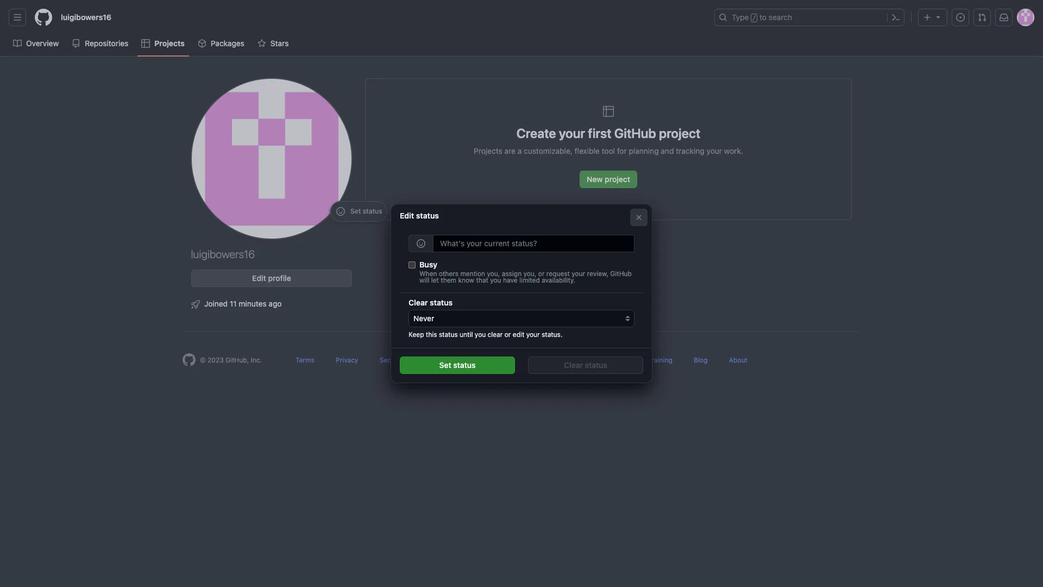Task type: vqa. For each thing, say whether or not it's contained in the screenshot.
the planning on the right top of page
yes



Task type: describe. For each thing, give the bounding box(es) containing it.
luigibowers16 link
[[57, 9, 116, 26]]

overview link
[[9, 35, 63, 52]]

customizable,
[[524, 146, 573, 155]]

status right this
[[439, 331, 458, 339]]

training
[[648, 356, 673, 364]]

triangle down image
[[934, 13, 943, 21]]

edit profile
[[252, 273, 291, 283]]

table image
[[602, 105, 615, 118]]

© 2023 github, inc.
[[200, 356, 262, 364]]

new project
[[587, 174, 630, 184]]

others
[[439, 269, 459, 277]]

edit
[[513, 331, 525, 339]]

busy
[[420, 260, 438, 269]]

api link
[[617, 356, 627, 364]]

stars
[[271, 39, 289, 48]]

plus image
[[923, 13, 932, 22]]

or inside busy when others mention you, assign you, or request your review,           github will let them know that you have limited availability.
[[539, 269, 545, 277]]

contact github
[[505, 356, 552, 364]]

terms
[[296, 356, 315, 364]]

1 vertical spatial set status button
[[400, 357, 515, 374]]

homepage image
[[35, 9, 52, 26]]

type / to search
[[732, 13, 793, 22]]

docs
[[468, 356, 483, 364]]

your left work.
[[707, 146, 722, 155]]

projects inside create your first github project projects are a customizable, flexible tool for planning and tracking your work.
[[474, 146, 503, 155]]

2 you, from the left
[[524, 269, 537, 277]]

change your avatar image
[[191, 78, 352, 239]]

1 vertical spatial you
[[475, 331, 486, 339]]

mention
[[461, 269, 485, 277]]

request
[[547, 269, 570, 277]]

/
[[753, 14, 757, 22]]

11
[[230, 299, 237, 308]]

joined
[[204, 299, 228, 308]]

limited
[[520, 276, 540, 284]]

profile
[[268, 273, 291, 283]]

contact
[[505, 356, 529, 364]]

0 vertical spatial projects
[[155, 39, 185, 48]]

terms link
[[296, 356, 315, 364]]

your inside busy when others mention you, assign you, or request your review,           github will let them know that you have limited availability.
[[572, 269, 585, 277]]

edit for edit profile
[[252, 273, 266, 283]]

work.
[[724, 146, 744, 155]]

for
[[617, 146, 627, 155]]

github inside 'footer'
[[531, 356, 552, 364]]

assign
[[502, 269, 522, 277]]

tracking
[[676, 146, 705, 155]]

github inside busy when others mention you, assign you, or request your review,           github will let them know that you have limited availability.
[[611, 269, 632, 277]]

status down 'let' on the top of the page
[[430, 298, 453, 307]]

let
[[431, 276, 439, 284]]

book image
[[13, 39, 22, 48]]

blog
[[694, 356, 708, 364]]

flexible
[[575, 146, 600, 155]]

clear status inside button
[[564, 361, 608, 370]]

github inside create your first github project projects are a customizable, flexible tool for planning and tracking your work.
[[615, 126, 656, 141]]

2023
[[208, 356, 224, 364]]

api
[[617, 356, 627, 364]]

0 horizontal spatial luigibowers16
[[61, 13, 111, 22]]

status
[[427, 356, 446, 364]]

first
[[588, 126, 612, 141]]

minutes
[[239, 299, 267, 308]]

repositories link
[[68, 35, 133, 52]]

Busy checkbox
[[409, 261, 416, 268]]

repositories
[[85, 39, 128, 48]]

tool
[[602, 146, 615, 155]]

clear inside button
[[564, 361, 583, 370]]

status inside button
[[585, 361, 608, 370]]

git pull request image
[[978, 13, 987, 22]]

overview
[[26, 39, 59, 48]]

new
[[587, 174, 603, 184]]

keep
[[409, 331, 424, 339]]

edit status
[[400, 211, 439, 220]]

footer containing © 2023 github, inc.
[[174, 331, 870, 394]]

until
[[460, 331, 473, 339]]

blog link
[[694, 356, 708, 364]]

keep this status until you clear or edit your status.
[[409, 331, 563, 339]]



Task type: locate. For each thing, give the bounding box(es) containing it.
availability.
[[542, 276, 576, 284]]

close image
[[635, 213, 644, 221]]

0 horizontal spatial clear status
[[409, 298, 453, 307]]

github up the planning
[[615, 126, 656, 141]]

create
[[517, 126, 556, 141]]

1 horizontal spatial projects
[[474, 146, 503, 155]]

1 horizontal spatial project
[[659, 126, 701, 141]]

know
[[458, 276, 475, 284]]

joined 11 minutes ago
[[204, 299, 282, 308]]

set status inside "edit status" dialog
[[439, 361, 476, 370]]

when
[[420, 269, 437, 277]]

0 vertical spatial luigibowers16
[[61, 13, 111, 22]]

project inside create your first github project projects are a customizable, flexible tool for planning and tracking your work.
[[659, 126, 701, 141]]

and
[[661, 146, 674, 155]]

status right smiley icon
[[363, 207, 382, 215]]

review,
[[587, 269, 609, 277]]

0 vertical spatial or
[[539, 269, 545, 277]]

clear right "contact github" link
[[564, 361, 583, 370]]

2 vertical spatial github
[[531, 356, 552, 364]]

luigibowers16 up repo icon
[[61, 13, 111, 22]]

0 horizontal spatial set
[[351, 207, 361, 215]]

0 vertical spatial edit
[[400, 211, 414, 220]]

1 horizontal spatial clear
[[564, 361, 583, 370]]

projects link
[[137, 35, 189, 52]]

status.
[[542, 331, 563, 339]]

or
[[539, 269, 545, 277], [505, 331, 511, 339]]

smiley image
[[417, 239, 426, 248]]

edit inside button
[[252, 273, 266, 283]]

set status down the until
[[439, 361, 476, 370]]

you,
[[487, 269, 500, 277], [524, 269, 537, 277]]

star image
[[258, 39, 266, 48]]

issue opened image
[[957, 13, 965, 22]]

your left review,
[[572, 269, 585, 277]]

project inside button
[[605, 174, 630, 184]]

have
[[503, 276, 518, 284]]

0 horizontal spatial clear
[[409, 298, 428, 307]]

1 vertical spatial project
[[605, 174, 630, 184]]

pricing
[[574, 356, 595, 364]]

security
[[380, 356, 405, 364]]

github
[[615, 126, 656, 141], [611, 269, 632, 277], [531, 356, 552, 364]]

1 vertical spatial github
[[611, 269, 632, 277]]

status up smiley image
[[416, 211, 439, 220]]

set left docs link at the bottom of page
[[439, 361, 452, 370]]

0 horizontal spatial you
[[475, 331, 486, 339]]

pricing link
[[574, 356, 595, 364]]

smiley image
[[336, 207, 345, 216]]

projects left are
[[474, 146, 503, 155]]

1 vertical spatial projects
[[474, 146, 503, 155]]

you, right assign
[[524, 269, 537, 277]]

edit left profile
[[252, 273, 266, 283]]

luigibowers16
[[61, 13, 111, 22], [191, 248, 255, 260]]

set right smiley icon
[[351, 207, 361, 215]]

1 horizontal spatial clear status
[[564, 361, 608, 370]]

1 vertical spatial clear status
[[564, 361, 608, 370]]

project up 'tracking'
[[659, 126, 701, 141]]

clear down 'will'
[[409, 298, 428, 307]]

type
[[732, 13, 749, 22]]

search
[[769, 13, 793, 22]]

status
[[363, 207, 382, 215], [416, 211, 439, 220], [430, 298, 453, 307], [439, 331, 458, 339], [453, 361, 476, 370], [585, 361, 608, 370]]

1 you, from the left
[[487, 269, 500, 277]]

0 horizontal spatial edit
[[252, 273, 266, 283]]

1 horizontal spatial or
[[539, 269, 545, 277]]

you
[[490, 276, 501, 284], [475, 331, 486, 339]]

footer
[[174, 331, 870, 394]]

to
[[760, 13, 767, 22]]

you inside busy when others mention you, assign you, or request your review,           github will let them know that you have limited availability.
[[490, 276, 501, 284]]

privacy link
[[336, 356, 358, 364]]

0 vertical spatial set status button
[[335, 206, 382, 217]]

are
[[505, 146, 516, 155]]

0 vertical spatial project
[[659, 126, 701, 141]]

rocket image
[[191, 300, 200, 309]]

edit up the busy checkbox
[[400, 211, 414, 220]]

0 vertical spatial you
[[490, 276, 501, 284]]

about
[[729, 356, 748, 364]]

package image
[[198, 39, 206, 48]]

command palette image
[[892, 13, 901, 22]]

1 horizontal spatial set status button
[[400, 357, 515, 374]]

clear status down 'let' on the top of the page
[[409, 298, 453, 307]]

1 horizontal spatial luigibowers16
[[191, 248, 255, 260]]

you right that
[[490, 276, 501, 284]]

a
[[518, 146, 522, 155]]

0 horizontal spatial set status button
[[335, 206, 382, 217]]

projects right table icon
[[155, 39, 185, 48]]

or left edit
[[505, 331, 511, 339]]

set status right smiley icon
[[351, 207, 382, 215]]

1 vertical spatial set
[[439, 361, 452, 370]]

about link
[[729, 356, 748, 364]]

you right the until
[[475, 331, 486, 339]]

edit profile button
[[191, 270, 352, 287]]

github right review,
[[611, 269, 632, 277]]

privacy
[[336, 356, 358, 364]]

What's your current status? text field
[[433, 235, 635, 252]]

your
[[559, 126, 585, 141], [707, 146, 722, 155], [572, 269, 585, 277], [527, 331, 540, 339]]

1 vertical spatial or
[[505, 331, 511, 339]]

training link
[[648, 356, 673, 364]]

1 vertical spatial luigibowers16
[[191, 248, 255, 260]]

0 vertical spatial set
[[351, 207, 361, 215]]

stars link
[[253, 35, 293, 52]]

that
[[476, 276, 489, 284]]

edit inside dialog
[[400, 211, 414, 220]]

new project button
[[580, 171, 638, 188]]

1 horizontal spatial set
[[439, 361, 452, 370]]

status link
[[427, 356, 446, 364]]

clear status button
[[528, 357, 644, 374]]

1 horizontal spatial you
[[490, 276, 501, 284]]

0 horizontal spatial project
[[605, 174, 630, 184]]

create your first github project projects are a customizable, flexible tool for planning and tracking your work.
[[474, 126, 744, 155]]

0 vertical spatial clear
[[409, 298, 428, 307]]

clear status left api
[[564, 361, 608, 370]]

set status button
[[335, 206, 382, 217], [400, 357, 515, 374]]

edit for edit status
[[400, 211, 414, 220]]

contact github link
[[505, 356, 552, 364]]

packages link
[[193, 35, 249, 52]]

will
[[420, 276, 430, 284]]

packages
[[211, 39, 245, 48]]

github right contact at bottom
[[531, 356, 552, 364]]

edit
[[400, 211, 414, 220], [252, 273, 266, 283]]

clear status
[[409, 298, 453, 307], [564, 361, 608, 370]]

0 horizontal spatial set status
[[351, 207, 382, 215]]

this
[[426, 331, 437, 339]]

©
[[200, 356, 206, 364]]

1 horizontal spatial you,
[[524, 269, 537, 277]]

notifications image
[[1000, 13, 1009, 22]]

table image
[[141, 39, 150, 48]]

repo image
[[72, 39, 81, 48]]

them
[[441, 276, 457, 284]]

your right edit
[[527, 331, 540, 339]]

homepage image
[[183, 353, 196, 366]]

1 vertical spatial clear
[[564, 361, 583, 370]]

planning
[[629, 146, 659, 155]]

status right status
[[453, 361, 476, 370]]

0 horizontal spatial you,
[[487, 269, 500, 277]]

luigibowers16 up joined
[[191, 248, 255, 260]]

busy when others mention you, assign you, or request your review,           github will let them know that you have limited availability.
[[420, 260, 632, 284]]

1 vertical spatial set status
[[439, 361, 476, 370]]

ago
[[269, 299, 282, 308]]

status left api
[[585, 361, 608, 370]]

1 horizontal spatial edit
[[400, 211, 414, 220]]

project
[[659, 126, 701, 141], [605, 174, 630, 184]]

clear
[[488, 331, 503, 339]]

set status
[[351, 207, 382, 215], [439, 361, 476, 370]]

project right "new"
[[605, 174, 630, 184]]

0 vertical spatial set status
[[351, 207, 382, 215]]

0 horizontal spatial projects
[[155, 39, 185, 48]]

docs link
[[468, 356, 483, 364]]

1 vertical spatial edit
[[252, 273, 266, 283]]

security link
[[380, 356, 405, 364]]

your up flexible
[[559, 126, 585, 141]]

0 horizontal spatial or
[[505, 331, 511, 339]]

inc.
[[251, 356, 262, 364]]

clear
[[409, 298, 428, 307], [564, 361, 583, 370]]

you, left "have"
[[487, 269, 500, 277]]

or left request
[[539, 269, 545, 277]]

0 vertical spatial clear status
[[409, 298, 453, 307]]

projects
[[155, 39, 185, 48], [474, 146, 503, 155]]

1 horizontal spatial set status
[[439, 361, 476, 370]]

0 vertical spatial github
[[615, 126, 656, 141]]

edit status dialog
[[391, 204, 652, 383]]

set inside "edit status" dialog
[[439, 361, 452, 370]]

github,
[[226, 356, 249, 364]]



